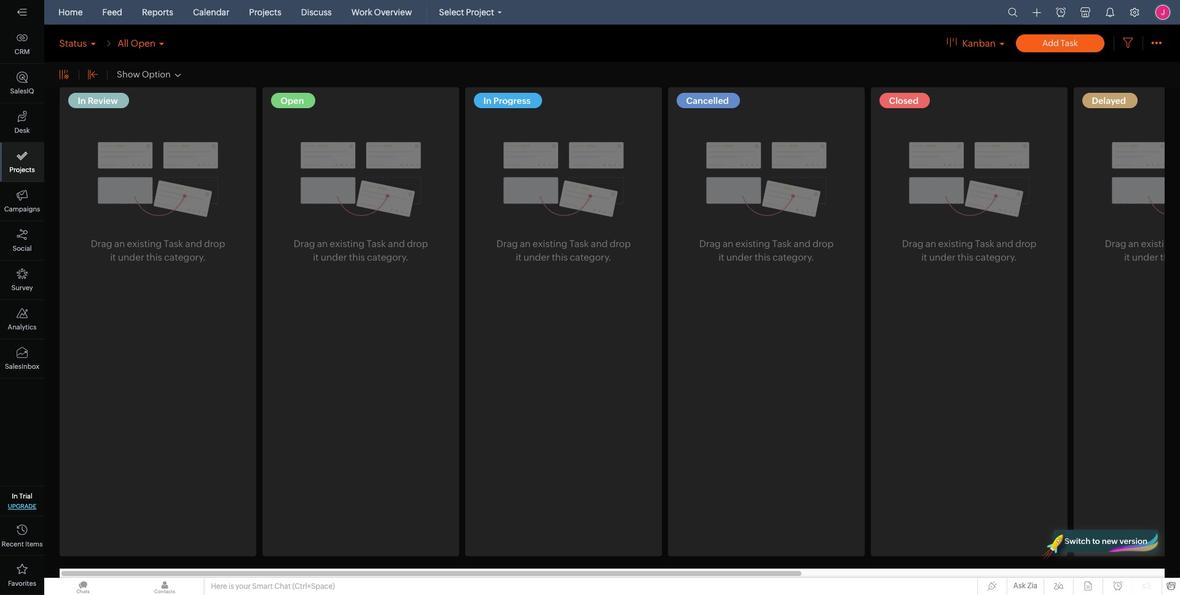 Task type: vqa. For each thing, say whether or not it's contained in the screenshot.
"Work Overview" link on the left of the page
yes



Task type: locate. For each thing, give the bounding box(es) containing it.
work
[[351, 7, 372, 17]]

contacts image
[[126, 578, 204, 595]]

survey
[[11, 284, 33, 291]]

select
[[439, 7, 464, 17]]

projects link
[[244, 0, 286, 25], [0, 143, 44, 182]]

feed link
[[97, 0, 127, 25]]

desk
[[14, 127, 30, 134]]

projects link down desk
[[0, 143, 44, 182]]

projects link left discuss "link"
[[244, 0, 286, 25]]

0 vertical spatial projects link
[[244, 0, 286, 25]]

your
[[236, 582, 251, 591]]

analytics link
[[0, 300, 44, 339]]

home
[[58, 7, 83, 17]]

calendar
[[193, 7, 230, 17]]

0 horizontal spatial projects link
[[0, 143, 44, 182]]

project
[[466, 7, 494, 17]]

items
[[25, 540, 43, 548]]

upgrade
[[8, 503, 36, 510]]

salesiq link
[[0, 64, 44, 103]]

smart
[[252, 582, 273, 591]]

chats image
[[44, 578, 122, 595]]

here
[[211, 582, 227, 591]]

here is your smart chat (ctrl+space)
[[211, 582, 335, 591]]

is
[[229, 582, 234, 591]]

ask zia
[[1014, 582, 1038, 590]]

timer image
[[1056, 7, 1066, 17]]

recent
[[2, 540, 24, 548]]

reports link
[[137, 0, 178, 25]]

trial
[[19, 493, 32, 500]]

home link
[[53, 0, 88, 25]]

0 horizontal spatial projects
[[9, 166, 35, 173]]

0 vertical spatial projects
[[249, 7, 282, 17]]

analytics
[[8, 323, 37, 331]]

discuss
[[301, 7, 332, 17]]

salesinbox
[[5, 363, 39, 370]]

favorites
[[8, 580, 36, 587]]

work overview link
[[347, 0, 417, 25]]

projects left discuss "link"
[[249, 7, 282, 17]]

projects up campaigns link
[[9, 166, 35, 173]]

1 horizontal spatial projects
[[249, 7, 282, 17]]

projects
[[249, 7, 282, 17], [9, 166, 35, 173]]

marketplace image
[[1081, 7, 1091, 17]]

1 vertical spatial projects link
[[0, 143, 44, 182]]

1 horizontal spatial projects link
[[244, 0, 286, 25]]

crm link
[[0, 25, 44, 64]]

crm
[[15, 48, 30, 55]]



Task type: describe. For each thing, give the bounding box(es) containing it.
social
[[13, 245, 32, 252]]

select project
[[439, 7, 494, 17]]

quick actions image
[[1033, 8, 1042, 17]]

campaigns
[[4, 205, 40, 213]]

campaigns link
[[0, 182, 44, 221]]

feed
[[102, 7, 122, 17]]

zia
[[1028, 582, 1038, 590]]

search image
[[1008, 7, 1018, 17]]

overview
[[374, 7, 412, 17]]

work overview
[[351, 7, 412, 17]]

recent items
[[2, 540, 43, 548]]

(ctrl+space)
[[292, 582, 335, 591]]

reports
[[142, 7, 173, 17]]

social link
[[0, 221, 44, 261]]

ask
[[1014, 582, 1026, 590]]

in
[[12, 493, 18, 500]]

in trial upgrade
[[8, 493, 36, 510]]

salesiq
[[10, 87, 34, 95]]

salesinbox link
[[0, 339, 44, 379]]

calendar link
[[188, 0, 234, 25]]

discuss link
[[296, 0, 337, 25]]

notifications image
[[1106, 7, 1115, 17]]

chat
[[274, 582, 291, 591]]

1 vertical spatial projects
[[9, 166, 35, 173]]

survey link
[[0, 261, 44, 300]]

desk link
[[0, 103, 44, 143]]

configure settings image
[[1130, 7, 1140, 17]]



